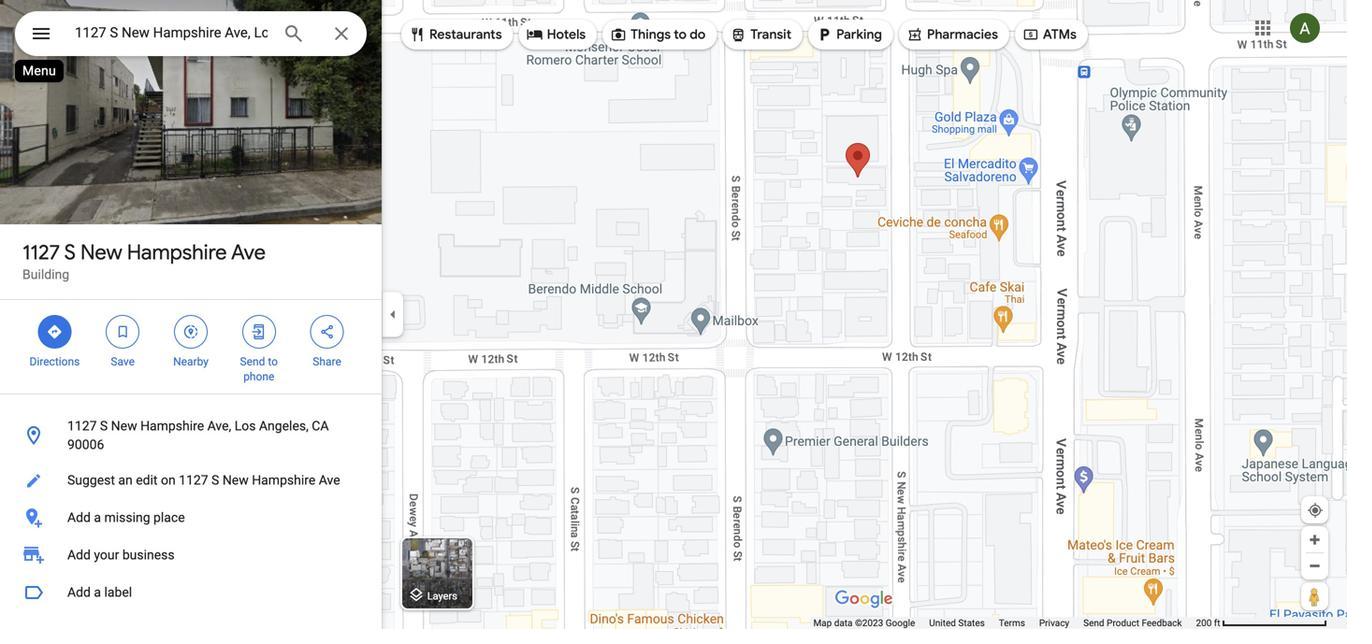 Task type: describe. For each thing, give the bounding box(es) containing it.
phone
[[243, 370, 274, 384]]


[[251, 322, 267, 342]]

business
[[122, 548, 175, 563]]

building
[[22, 267, 69, 283]]

angeles,
[[259, 419, 309, 434]]

1127 for ave
[[22, 239, 60, 266]]

new inside the suggest an edit on 1127 s new hampshire ave button
[[222, 473, 249, 488]]

add your business
[[67, 548, 175, 563]]

1127 for ave,
[[67, 419, 97, 434]]

send for send product feedback
[[1084, 618, 1104, 629]]

 button
[[15, 11, 67, 60]]

ave,
[[207, 419, 231, 434]]

90006
[[67, 437, 104, 453]]

send product feedback button
[[1084, 617, 1182, 630]]

terms button
[[999, 617, 1025, 630]]

your
[[94, 548, 119, 563]]

pharmacies
[[927, 26, 998, 43]]

states
[[958, 618, 985, 629]]

save
[[111, 356, 135, 369]]

product
[[1107, 618, 1139, 629]]

1127 s new hampshire ave, los angeles, ca 90006 button
[[0, 410, 382, 462]]

hotels
[[547, 26, 586, 43]]

new for ave,
[[111, 419, 137, 434]]

label
[[104, 585, 132, 601]]

transit
[[751, 26, 792, 43]]

add your business link
[[0, 537, 382, 574]]

send for send to phone
[[240, 356, 265, 369]]

2 horizontal spatial 1127
[[179, 473, 208, 488]]

suggest an edit on 1127 s new hampshire ave button
[[0, 462, 382, 500]]

ca
[[312, 419, 329, 434]]

directions
[[29, 356, 80, 369]]

1127 s new hampshire ave building
[[22, 239, 266, 283]]

send product feedback
[[1084, 618, 1182, 629]]

send to phone
[[240, 356, 278, 384]]

google
[[886, 618, 915, 629]]


[[816, 24, 833, 45]]

terms
[[999, 618, 1025, 629]]

share
[[313, 356, 341, 369]]

restaurants
[[429, 26, 502, 43]]

to inside  things to do
[[674, 26, 687, 43]]

ave inside 1127 s new hampshire ave building
[[231, 239, 266, 266]]

suggest
[[67, 473, 115, 488]]

 pharmacies
[[907, 24, 998, 45]]

1127 s new hampshire ave main content
[[0, 0, 382, 630]]

footer inside 'google maps' element
[[813, 617, 1196, 630]]

los
[[235, 419, 256, 434]]

zoom out image
[[1308, 559, 1322, 573]]

nearby
[[173, 356, 209, 369]]


[[526, 24, 543, 45]]

none field inside 1127 s new hampshire ave, los angeles, ca 90006 field
[[75, 22, 268, 44]]

 transit
[[730, 24, 792, 45]]

hampshire for ave,
[[140, 419, 204, 434]]

ft
[[1214, 618, 1220, 629]]

©2023
[[855, 618, 883, 629]]

1127 S New Hampshire Ave, Los Angeles, CA 90006 field
[[15, 11, 367, 56]]

 parking
[[816, 24, 882, 45]]

2 vertical spatial s
[[211, 473, 219, 488]]

1127 s new hampshire ave, los angeles, ca 90006
[[67, 419, 329, 453]]

privacy
[[1039, 618, 1069, 629]]

united states
[[929, 618, 985, 629]]


[[319, 322, 335, 342]]


[[182, 322, 199, 342]]

hampshire for ave
[[127, 239, 227, 266]]

 hotels
[[526, 24, 586, 45]]



Task type: locate. For each thing, give the bounding box(es) containing it.
send inside send to phone
[[240, 356, 265, 369]]

1127 right on
[[179, 473, 208, 488]]

new
[[81, 239, 122, 266], [111, 419, 137, 434], [222, 473, 249, 488]]

add for add your business
[[67, 548, 91, 563]]

send inside send product feedback button
[[1084, 618, 1104, 629]]

an
[[118, 473, 133, 488]]

parking
[[836, 26, 882, 43]]

1 add from the top
[[67, 510, 91, 526]]

200
[[1196, 618, 1212, 629]]

hampshire inside the suggest an edit on 1127 s new hampshire ave button
[[252, 473, 316, 488]]

None field
[[75, 22, 268, 44]]

0 vertical spatial add
[[67, 510, 91, 526]]

a for label
[[94, 585, 101, 601]]

2 add from the top
[[67, 548, 91, 563]]

add a missing place button
[[0, 500, 382, 537]]

0 vertical spatial to
[[674, 26, 687, 43]]


[[46, 322, 63, 342]]

privacy button
[[1039, 617, 1069, 630]]

1 vertical spatial ave
[[319, 473, 340, 488]]

data
[[834, 618, 853, 629]]

2 a from the top
[[94, 585, 101, 601]]

3 add from the top
[[67, 585, 91, 601]]

1127 up 90006
[[67, 419, 97, 434]]

0 vertical spatial 1127
[[22, 239, 60, 266]]

new up 
[[81, 239, 122, 266]]

add for add a missing place
[[67, 510, 91, 526]]

feedback
[[1142, 618, 1182, 629]]

0 vertical spatial ave
[[231, 239, 266, 266]]

footer containing map data ©2023 google
[[813, 617, 1196, 630]]

new up an
[[111, 419, 137, 434]]

suggest an edit on 1127 s new hampshire ave
[[67, 473, 340, 488]]

footer
[[813, 617, 1196, 630]]

s up building
[[64, 239, 76, 266]]

hampshire up 
[[127, 239, 227, 266]]


[[409, 24, 426, 45]]

map
[[813, 618, 832, 629]]

to inside send to phone
[[268, 356, 278, 369]]

0 vertical spatial hampshire
[[127, 239, 227, 266]]

layers
[[427, 591, 457, 602]]

a inside button
[[94, 585, 101, 601]]

0 vertical spatial send
[[240, 356, 265, 369]]

actions for 1127 s new hampshire ave region
[[0, 300, 382, 394]]

0 horizontal spatial 1127
[[22, 239, 60, 266]]

to
[[674, 26, 687, 43], [268, 356, 278, 369]]

add inside button
[[67, 585, 91, 601]]


[[1022, 24, 1039, 45]]

a for missing
[[94, 510, 101, 526]]

1 horizontal spatial ave
[[319, 473, 340, 488]]

google maps element
[[0, 0, 1347, 630]]

2 horizontal spatial s
[[211, 473, 219, 488]]

1 vertical spatial hampshire
[[140, 419, 204, 434]]

0 horizontal spatial send
[[240, 356, 265, 369]]

1 vertical spatial new
[[111, 419, 137, 434]]

1 a from the top
[[94, 510, 101, 526]]

1 horizontal spatial 1127
[[67, 419, 97, 434]]

1 vertical spatial a
[[94, 585, 101, 601]]

2 vertical spatial new
[[222, 473, 249, 488]]

1 vertical spatial send
[[1084, 618, 1104, 629]]

s inside 1127 s new hampshire ave, los angeles, ca 90006
[[100, 419, 108, 434]]

zoom in image
[[1308, 533, 1322, 547]]

1 vertical spatial 1127
[[67, 419, 97, 434]]

a
[[94, 510, 101, 526], [94, 585, 101, 601]]

1 vertical spatial to
[[268, 356, 278, 369]]

0 horizontal spatial ave
[[231, 239, 266, 266]]

ave inside button
[[319, 473, 340, 488]]


[[730, 24, 747, 45]]

new for ave
[[81, 239, 122, 266]]

send
[[240, 356, 265, 369], [1084, 618, 1104, 629]]

send left product
[[1084, 618, 1104, 629]]

add left label
[[67, 585, 91, 601]]

0 vertical spatial s
[[64, 239, 76, 266]]

ave down ca
[[319, 473, 340, 488]]


[[114, 322, 131, 342]]

add
[[67, 510, 91, 526], [67, 548, 91, 563], [67, 585, 91, 601]]

1 vertical spatial s
[[100, 419, 108, 434]]

200 ft
[[1196, 618, 1220, 629]]


[[30, 20, 52, 47]]

 restaurants
[[409, 24, 502, 45]]

show street view coverage image
[[1301, 583, 1328, 611]]

ave up 
[[231, 239, 266, 266]]

s for ave,
[[100, 419, 108, 434]]


[[907, 24, 923, 45]]

s up add a missing place button
[[211, 473, 219, 488]]

ave
[[231, 239, 266, 266], [319, 473, 340, 488]]

0 horizontal spatial s
[[64, 239, 76, 266]]

things
[[631, 26, 671, 43]]

1127 inside 1127 s new hampshire ave, los angeles, ca 90006
[[67, 419, 97, 434]]

add for add a label
[[67, 585, 91, 601]]

1127 up building
[[22, 239, 60, 266]]

 search field
[[15, 11, 367, 60]]

 things to do
[[610, 24, 706, 45]]

do
[[690, 26, 706, 43]]

united states button
[[929, 617, 985, 630]]

new inside 1127 s new hampshire ave, los angeles, ca 90006
[[111, 419, 137, 434]]

map data ©2023 google
[[813, 618, 915, 629]]

missing
[[104, 510, 150, 526]]

add a missing place
[[67, 510, 185, 526]]

collapse side panel image
[[383, 305, 403, 325]]

place
[[153, 510, 185, 526]]

1 horizontal spatial to
[[674, 26, 687, 43]]

to up phone
[[268, 356, 278, 369]]

add a label
[[67, 585, 132, 601]]

s inside 1127 s new hampshire ave building
[[64, 239, 76, 266]]

hampshire
[[127, 239, 227, 266], [140, 419, 204, 434], [252, 473, 316, 488]]

2 vertical spatial add
[[67, 585, 91, 601]]

200 ft button
[[1196, 618, 1328, 629]]

a inside button
[[94, 510, 101, 526]]

add left your
[[67, 548, 91, 563]]


[[610, 24, 627, 45]]

1 vertical spatial add
[[67, 548, 91, 563]]

2 vertical spatial 1127
[[179, 473, 208, 488]]

hampshire inside 1127 s new hampshire ave building
[[127, 239, 227, 266]]

s
[[64, 239, 76, 266], [100, 419, 108, 434], [211, 473, 219, 488]]

united
[[929, 618, 956, 629]]

1 horizontal spatial s
[[100, 419, 108, 434]]

hampshire down angeles, at bottom left
[[252, 473, 316, 488]]

google account: angela cha  
(angela.cha@adept.ai) image
[[1290, 13, 1320, 43]]

new down los
[[222, 473, 249, 488]]

s for ave
[[64, 239, 76, 266]]

edit
[[136, 473, 158, 488]]

add inside button
[[67, 510, 91, 526]]

hampshire inside 1127 s new hampshire ave, los angeles, ca 90006
[[140, 419, 204, 434]]

to left do
[[674, 26, 687, 43]]

on
[[161, 473, 176, 488]]

add a label button
[[0, 574, 382, 612]]

atms
[[1043, 26, 1077, 43]]

new inside 1127 s new hampshire ave building
[[81, 239, 122, 266]]

show your location image
[[1307, 502, 1324, 519]]

0 vertical spatial a
[[94, 510, 101, 526]]

 atms
[[1022, 24, 1077, 45]]

hampshire left "ave," at left bottom
[[140, 419, 204, 434]]

2 vertical spatial hampshire
[[252, 473, 316, 488]]

0 vertical spatial new
[[81, 239, 122, 266]]

0 horizontal spatial to
[[268, 356, 278, 369]]

a left missing
[[94, 510, 101, 526]]

1 horizontal spatial send
[[1084, 618, 1104, 629]]

add down suggest
[[67, 510, 91, 526]]

send up phone
[[240, 356, 265, 369]]

s up 90006
[[100, 419, 108, 434]]

1127 inside 1127 s new hampshire ave building
[[22, 239, 60, 266]]

1127
[[22, 239, 60, 266], [67, 419, 97, 434], [179, 473, 208, 488]]

a left label
[[94, 585, 101, 601]]



Task type: vqa. For each thing, say whether or not it's contained in the screenshot.


